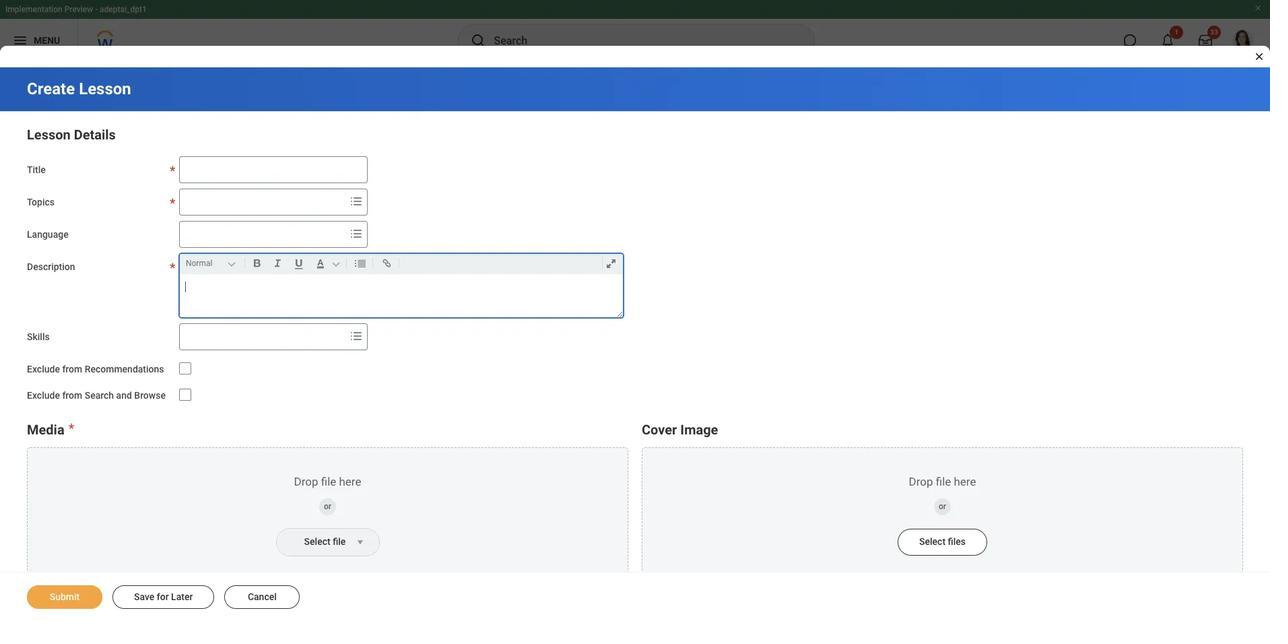 Task type: vqa. For each thing, say whether or not it's contained in the screenshot.
text field
no



Task type: locate. For each thing, give the bounding box(es) containing it.
prompts image for skills
[[348, 328, 364, 344]]

lesson details button
[[27, 127, 116, 143]]

from for recommendations
[[62, 364, 82, 375]]

1 vertical spatial prompts image
[[348, 328, 364, 344]]

implementation
[[5, 5, 62, 14]]

preview
[[64, 5, 93, 14]]

save
[[134, 592, 154, 602]]

select inside media region
[[304, 536, 331, 547]]

or for cover image
[[939, 502, 947, 511]]

1 vertical spatial exclude
[[27, 390, 60, 401]]

select inside cover image region
[[920, 536, 946, 547]]

from up exclude from search and browse
[[62, 364, 82, 375]]

create lesson
[[27, 80, 131, 98]]

0 vertical spatial from
[[62, 364, 82, 375]]

or
[[324, 502, 332, 511], [939, 502, 947, 511]]

1 prompts image from the top
[[348, 226, 364, 242]]

lesson details group
[[27, 124, 1244, 403]]

prompts image up bulleted list icon on the top of the page
[[348, 226, 364, 242]]

Title text field
[[179, 156, 368, 183]]

lesson inside group
[[27, 127, 71, 143]]

1 select from the left
[[304, 536, 331, 547]]

1 horizontal spatial select
[[920, 536, 946, 547]]

search
[[85, 390, 114, 401]]

language
[[27, 229, 69, 240]]

Description text field
[[180, 274, 623, 317]]

bold image
[[248, 255, 266, 272]]

files
[[948, 536, 966, 547]]

notifications large image
[[1162, 34, 1175, 47]]

and
[[116, 390, 132, 401]]

1 or from the left
[[324, 502, 332, 511]]

underline image
[[290, 255, 309, 272]]

2 prompts image from the top
[[348, 328, 364, 344]]

select left files
[[920, 536, 946, 547]]

lesson details
[[27, 127, 116, 143]]

submit button
[[27, 586, 102, 609]]

1 exclude from the top
[[27, 364, 60, 375]]

or up the select files
[[939, 502, 947, 511]]

create lesson dialog
[[0, 0, 1271, 621]]

0 vertical spatial exclude
[[27, 364, 60, 375]]

exclude down the skills
[[27, 364, 60, 375]]

1 vertical spatial lesson
[[27, 127, 71, 143]]

exclude up media
[[27, 390, 60, 401]]

prompts image
[[348, 226, 364, 242], [348, 328, 364, 344]]

action bar region
[[0, 572, 1271, 621]]

normal button
[[183, 256, 242, 271]]

0 horizontal spatial lesson
[[27, 127, 71, 143]]

1 horizontal spatial lesson
[[79, 80, 131, 98]]

2 from from the top
[[62, 390, 82, 401]]

close create lesson image
[[1255, 51, 1265, 62]]

cancel
[[248, 592, 277, 602]]

adeptai_dpt1
[[100, 5, 147, 14]]

exclude for exclude from search and browse
[[27, 390, 60, 401]]

lesson
[[79, 80, 131, 98], [27, 127, 71, 143]]

cover image
[[642, 421, 719, 438]]

normal group
[[183, 254, 626, 274]]

details
[[74, 127, 116, 143]]

from left search
[[62, 390, 82, 401]]

submit
[[50, 592, 80, 602]]

0 horizontal spatial select
[[304, 536, 331, 547]]

1 vertical spatial from
[[62, 390, 82, 401]]

or inside media region
[[324, 502, 332, 511]]

0 horizontal spatial or
[[324, 502, 332, 511]]

2 or from the left
[[939, 502, 947, 511]]

from
[[62, 364, 82, 375], [62, 390, 82, 401]]

create lesson main content
[[0, 67, 1271, 621]]

save for later button
[[113, 586, 214, 609]]

2 select from the left
[[920, 536, 946, 547]]

select
[[304, 536, 331, 547], [920, 536, 946, 547]]

recommendations
[[85, 364, 164, 375]]

implementation preview -   adeptai_dpt1
[[5, 5, 147, 14]]

1 horizontal spatial or
[[939, 502, 947, 511]]

2 exclude from the top
[[27, 390, 60, 401]]

prompts image down description text field
[[348, 328, 364, 344]]

or up select file
[[324, 502, 332, 511]]

exclude
[[27, 364, 60, 375], [27, 390, 60, 401]]

link image
[[378, 255, 396, 272]]

maximize image
[[602, 255, 621, 272]]

0 vertical spatial prompts image
[[348, 226, 364, 242]]

cover
[[642, 421, 677, 438]]

media region
[[27, 419, 629, 583]]

select left file
[[304, 536, 331, 547]]

1 from from the top
[[62, 364, 82, 375]]

lesson up title
[[27, 127, 71, 143]]

implementation preview -   adeptai_dpt1 banner
[[0, 0, 1271, 62]]

select files button
[[898, 529, 988, 556]]

or inside cover image region
[[939, 502, 947, 511]]

lesson up details
[[79, 80, 131, 98]]



Task type: describe. For each thing, give the bounding box(es) containing it.
bulleted list image
[[352, 255, 370, 272]]

select for media
[[304, 536, 331, 547]]

normal
[[186, 259, 213, 268]]

search image
[[470, 32, 486, 49]]

exclude from recommendations
[[27, 364, 164, 375]]

exclude from search and browse
[[27, 390, 166, 401]]

close environment banner image
[[1255, 4, 1263, 12]]

prompts image for language
[[348, 226, 364, 242]]

inbox large image
[[1199, 34, 1213, 47]]

select file
[[304, 536, 346, 547]]

Skills field
[[180, 325, 346, 349]]

from for search
[[62, 390, 82, 401]]

-
[[95, 5, 98, 14]]

cancel button
[[225, 586, 300, 609]]

caret down image
[[352, 537, 368, 548]]

prompts image
[[348, 193, 364, 210]]

or for media
[[324, 502, 332, 511]]

italic image
[[269, 255, 287, 272]]

select file button
[[277, 529, 352, 556]]

title
[[27, 164, 46, 175]]

description
[[27, 261, 75, 272]]

skills
[[27, 331, 50, 342]]

image
[[681, 421, 719, 438]]

Language field
[[180, 222, 346, 247]]

media
[[27, 421, 64, 438]]

exclude for exclude from recommendations
[[27, 364, 60, 375]]

later
[[171, 592, 193, 602]]

for
[[157, 592, 169, 602]]

cover image region
[[642, 419, 1244, 583]]

select for cover image
[[920, 536, 946, 547]]

file
[[333, 536, 346, 547]]

notifications element
[[1240, 27, 1251, 38]]

Topics field
[[180, 190, 346, 214]]

0 vertical spatial lesson
[[79, 80, 131, 98]]

create
[[27, 80, 75, 98]]

topics
[[27, 197, 55, 208]]

save for later
[[134, 592, 193, 602]]

profile logan mcneil element
[[1225, 26, 1263, 55]]

select files
[[920, 536, 966, 547]]

browse
[[134, 390, 166, 401]]



